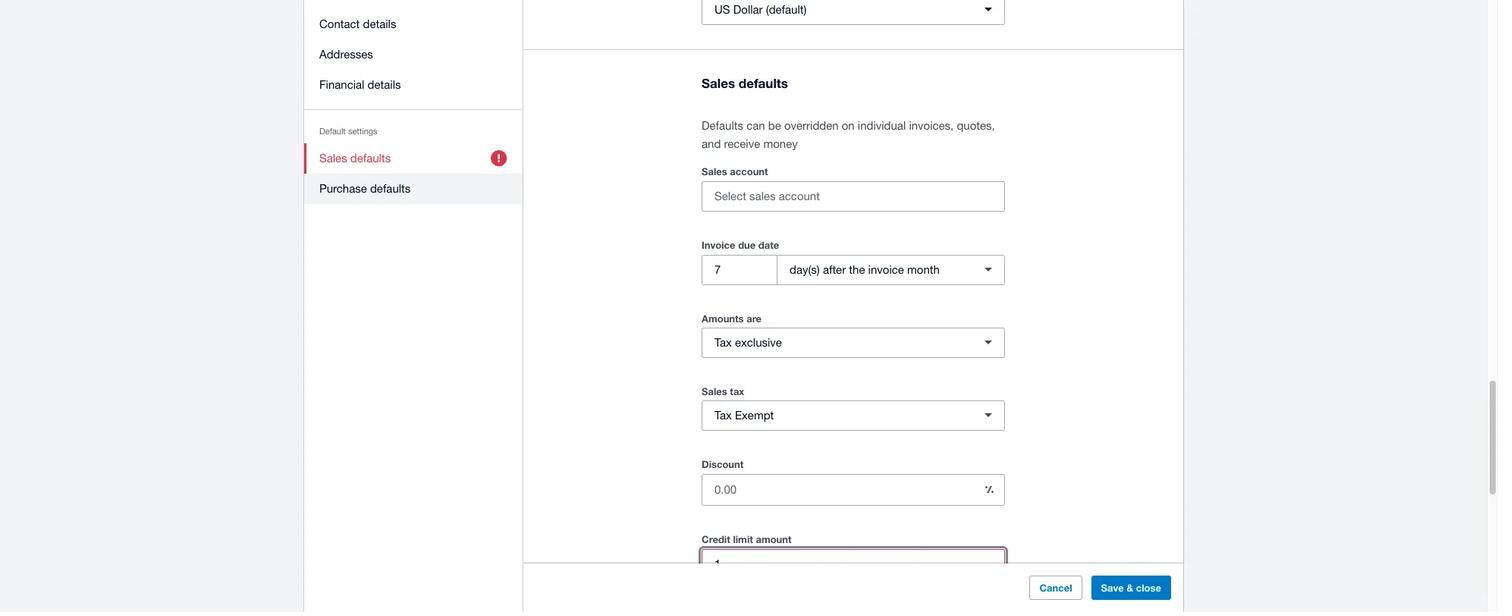 Task type: describe. For each thing, give the bounding box(es) containing it.
defaults for sales defaults link
[[350, 152, 391, 165]]

invoice due date group
[[702, 255, 1006, 285]]

&
[[1127, 582, 1134, 594]]

Credit limit amount number field
[[703, 550, 1005, 579]]

(default)
[[766, 3, 807, 16]]

month
[[908, 264, 940, 277]]

contact
[[319, 17, 360, 30]]

settings
[[348, 127, 378, 136]]

the
[[849, 264, 865, 277]]

save
[[1102, 582, 1124, 594]]

us
[[715, 3, 730, 16]]

sales up defaults
[[702, 75, 735, 91]]

and
[[702, 137, 721, 150]]

credit limit amount
[[702, 533, 792, 546]]

details for financial details
[[368, 78, 401, 91]]

money
[[764, 137, 798, 150]]

be
[[769, 119, 781, 132]]

addresses
[[319, 48, 373, 61]]

cancel
[[1040, 582, 1073, 594]]

Sales account field
[[703, 182, 1005, 211]]

after
[[823, 264, 846, 277]]

limit
[[733, 533, 753, 546]]

credit
[[702, 533, 731, 546]]

overridden
[[785, 119, 839, 132]]

sales left tax
[[702, 385, 728, 398]]

financial details
[[319, 78, 401, 91]]

day(s) after the invoice month
[[790, 264, 940, 277]]

addresses link
[[304, 39, 524, 70]]

due
[[738, 239, 756, 251]]

tax exclusive
[[715, 336, 782, 349]]

tax for tax exclusive
[[715, 336, 732, 349]]

on
[[842, 119, 855, 132]]

sales defaults link
[[304, 143, 524, 174]]

account
[[730, 165, 768, 177]]

tax exempt button
[[702, 401, 1006, 431]]

defaults can be overridden on individual invoices, quotes, and receive money
[[702, 119, 995, 150]]

tax
[[730, 385, 745, 398]]

default settings
[[319, 127, 378, 136]]

invoices,
[[909, 119, 954, 132]]

purchase
[[319, 182, 367, 195]]

defaults for purchase defaults link
[[370, 182, 411, 195]]

cancel button
[[1030, 576, 1083, 600]]

invoice
[[702, 239, 736, 251]]

financial details link
[[304, 70, 524, 100]]

receive
[[724, 137, 761, 150]]

day(s)
[[790, 264, 820, 277]]

tax exclusive button
[[702, 328, 1006, 358]]

tax for tax exempt
[[715, 409, 732, 422]]

day(s) after the invoice month button
[[777, 255, 1006, 285]]

exclusive
[[735, 336, 782, 349]]

invoice due date
[[702, 239, 780, 251]]

save & close button
[[1092, 576, 1172, 600]]

are
[[747, 313, 762, 325]]



Task type: locate. For each thing, give the bounding box(es) containing it.
sales defaults
[[702, 75, 788, 91], [319, 152, 391, 165]]

financial
[[319, 78, 365, 91]]

sales defaults down default settings
[[319, 152, 391, 165]]

details
[[363, 17, 396, 30], [368, 78, 401, 91]]

individual
[[858, 119, 906, 132]]

sales tax
[[702, 385, 745, 398]]

amounts
[[702, 313, 744, 325]]

1 vertical spatial tax
[[715, 409, 732, 422]]

details for contact details
[[363, 17, 396, 30]]

can
[[747, 119, 765, 132]]

details down addresses link
[[368, 78, 401, 91]]

Discount number field
[[703, 476, 974, 505]]

tax
[[715, 336, 732, 349], [715, 409, 732, 422]]

defaults down sales defaults link
[[370, 182, 411, 195]]

date
[[759, 239, 780, 251]]

1 vertical spatial sales defaults
[[319, 152, 391, 165]]

default
[[319, 127, 346, 136]]

amounts are
[[702, 313, 762, 325]]

1 tax from the top
[[715, 336, 732, 349]]

2 vertical spatial defaults
[[370, 182, 411, 195]]

sales defaults up can
[[702, 75, 788, 91]]

tax down amounts
[[715, 336, 732, 349]]

sales account
[[702, 165, 768, 177]]

defaults
[[702, 119, 744, 132]]

defaults
[[739, 75, 788, 91], [350, 152, 391, 165], [370, 182, 411, 195]]

close
[[1137, 582, 1162, 594]]

0 vertical spatial details
[[363, 17, 396, 30]]

None number field
[[703, 256, 777, 284]]

amount
[[756, 533, 792, 546]]

menu
[[304, 0, 524, 213]]

2 tax from the top
[[715, 409, 732, 422]]

none number field inside invoice due date group
[[703, 256, 777, 284]]

defaults down 'settings'
[[350, 152, 391, 165]]

details right contact
[[363, 17, 396, 30]]

tax inside tax exclusive popup button
[[715, 336, 732, 349]]

sales down default
[[319, 152, 347, 165]]

1 horizontal spatial sales defaults
[[702, 75, 788, 91]]

sales inside sales defaults link
[[319, 152, 347, 165]]

purchase defaults
[[319, 182, 411, 195]]

save & close
[[1102, 582, 1162, 594]]

sales
[[702, 75, 735, 91], [319, 152, 347, 165], [702, 165, 728, 177], [702, 385, 728, 398]]

group
[[702, 610, 1006, 612]]

menu containing contact details
[[304, 0, 524, 213]]

tax down sales tax
[[715, 409, 732, 422]]

invoice
[[869, 264, 904, 277]]

tax exempt
[[715, 409, 774, 422]]

0 vertical spatial sales defaults
[[702, 75, 788, 91]]

tax inside tax exempt popup button
[[715, 409, 732, 422]]

defaults up can
[[739, 75, 788, 91]]

1 vertical spatial defaults
[[350, 152, 391, 165]]

contact details link
[[304, 9, 524, 39]]

0 vertical spatial tax
[[715, 336, 732, 349]]

0 vertical spatial defaults
[[739, 75, 788, 91]]

0 horizontal spatial sales defaults
[[319, 152, 391, 165]]

contact details
[[319, 17, 396, 30]]

discount
[[702, 458, 744, 470]]

quotes,
[[957, 119, 995, 132]]

sales down and
[[702, 165, 728, 177]]

us dollar (default)
[[715, 3, 807, 16]]

purchase defaults link
[[304, 174, 524, 204]]

1 vertical spatial details
[[368, 78, 401, 91]]

exempt
[[735, 409, 774, 422]]

dollar
[[734, 3, 763, 16]]

sales defaults inside menu
[[319, 152, 391, 165]]



Task type: vqa. For each thing, say whether or not it's contained in the screenshot.
all
no



